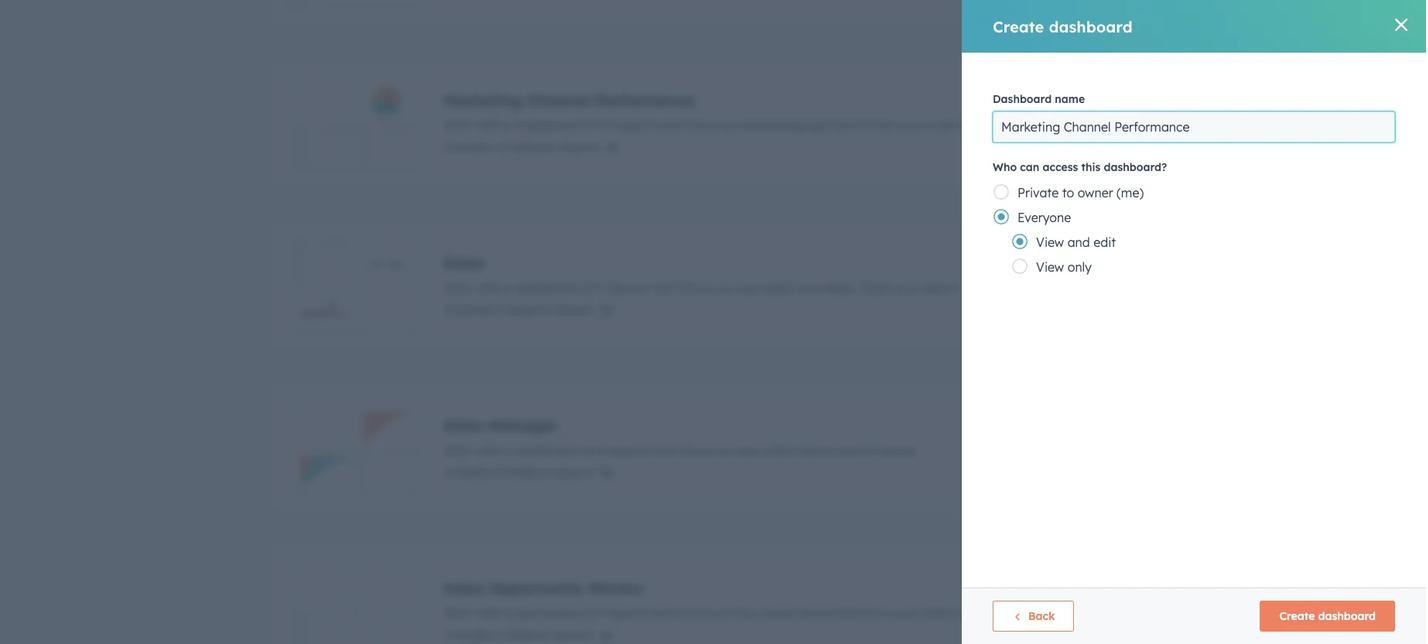 Task type: locate. For each thing, give the bounding box(es) containing it.
team's left the activities,
[[924, 280, 963, 295]]

focus
[[687, 117, 719, 133], [681, 280, 713, 295], [681, 442, 713, 458], [681, 605, 713, 620]]

1 horizontal spatial 5
[[598, 280, 605, 295]]

3 includes from the top
[[444, 464, 493, 480]]

1 horizontal spatial create
[[1280, 609, 1316, 623]]

view for view and edit
[[1037, 235, 1065, 250]]

1 vertical spatial sales
[[444, 415, 484, 435]]

default for channel
[[513, 139, 555, 154]]

4 a from the top
[[504, 605, 512, 620]]

only
[[1068, 259, 1092, 275]]

create
[[993, 17, 1045, 36], [1280, 609, 1316, 623]]

0 vertical spatial 8
[[598, 442, 605, 458]]

sales inside sales start with a dashboard of 5 reports that focus on your deals and sales. track your team's activities, with prospects but also in their deals.
[[444, 253, 484, 272]]

10 down "marketing"
[[497, 139, 510, 154]]

on
[[722, 117, 737, 133], [716, 280, 731, 295], [716, 442, 731, 458], [716, 605, 731, 620]]

1 horizontal spatial for
[[955, 605, 971, 620]]

overall
[[756, 605, 795, 620]]

1 vertical spatial view
[[1037, 259, 1065, 275]]

month.
[[997, 605, 1037, 620]]

with down "marketing"
[[476, 117, 501, 133]]

1 vertical spatial create
[[1280, 609, 1316, 623]]

and up only
[[1068, 235, 1091, 250]]

sales up the includes 5 default reports
[[444, 253, 484, 272]]

and right deals
[[798, 280, 821, 295]]

with
[[476, 117, 501, 133], [476, 280, 501, 295], [1025, 280, 1050, 295], [476, 442, 501, 458], [476, 605, 501, 620]]

track
[[860, 280, 891, 295]]

5
[[598, 280, 605, 295], [497, 302, 504, 317]]

create dashboard inside create dashboard button
[[1280, 609, 1376, 623]]

a inside marketing channel performance start with a dashboard of 10 reports that focus on monitoring key metrics for your core marketing channels, from landing pages to social media.
[[504, 117, 512, 133]]

marketing
[[444, 90, 523, 110]]

includes
[[444, 139, 493, 154], [444, 302, 493, 317], [444, 464, 493, 480], [444, 627, 493, 642]]

0 vertical spatial sales
[[764, 442, 793, 458]]

1 vertical spatial 5
[[497, 302, 504, 317]]

1 horizontal spatial create dashboard
[[1280, 609, 1376, 623]]

your
[[898, 117, 924, 133], [734, 280, 760, 295], [895, 280, 921, 295], [735, 442, 761, 458], [892, 605, 919, 620]]

1 vertical spatial create dashboard
[[1280, 609, 1376, 623]]

start up the includes 5 default reports
[[444, 280, 473, 295]]

of up the includes 5 default reports
[[582, 280, 594, 295]]

for inside marketing channel performance start with a dashboard of 10 reports that focus on monitoring key metrics for your core marketing channels, from landing pages to social media.
[[878, 117, 895, 133]]

sales opportunity review start with a dashboard of 9 reports that focus on the overall performance of your sales for the month.
[[444, 578, 1037, 620]]

0 vertical spatial create
[[993, 17, 1045, 36]]

default inside checkbox
[[507, 302, 548, 317]]

channel
[[528, 90, 591, 110]]

reports
[[614, 117, 656, 133], [558, 139, 600, 154], [608, 280, 650, 295], [552, 302, 594, 317], [608, 442, 650, 458], [552, 464, 594, 480], [608, 605, 650, 620], [552, 627, 594, 642]]

0 horizontal spatial to
[[1063, 185, 1075, 200]]

can
[[1021, 160, 1040, 174]]

includes for sales opportunity review
[[444, 627, 493, 642]]

default for start
[[507, 302, 548, 317]]

1 vertical spatial for
[[955, 605, 971, 620]]

1 horizontal spatial team's
[[924, 280, 963, 295]]

10 down performance on the top
[[598, 117, 611, 133]]

dashboard
[[993, 92, 1052, 106]]

your inside sales opportunity review start with a dashboard of 9 reports that focus on the overall performance of your sales for the month.
[[892, 605, 919, 620]]

0 horizontal spatial create
[[993, 17, 1045, 36]]

and
[[1068, 235, 1091, 250], [798, 280, 821, 295]]

None checkbox
[[269, 0, 1355, 29], [269, 54, 1355, 192], [269, 379, 1355, 517], [269, 542, 1355, 644], [269, 0, 1355, 29], [269, 54, 1355, 192], [269, 379, 1355, 517], [269, 542, 1355, 644]]

view left only
[[1037, 259, 1065, 275]]

sales inside sales manager start with a dashboard of 8 reports that focus on your sales team's performance.
[[764, 442, 793, 458]]

1 includes from the top
[[444, 139, 493, 154]]

to left social
[[1195, 117, 1207, 133]]

for left the month.
[[955, 605, 971, 620]]

includes inside checkbox
[[444, 302, 493, 317]]

team's
[[924, 280, 963, 295], [797, 442, 836, 458]]

3 start from the top
[[444, 442, 473, 458]]

none checkbox containing sales
[[269, 217, 1355, 355]]

of up includes 8 default reports
[[582, 442, 594, 458]]

sales inside sales opportunity review start with a dashboard of 9 reports that focus on the overall performance of your sales for the month.
[[922, 605, 951, 620]]

1 start from the top
[[444, 117, 473, 133]]

with down view only
[[1025, 280, 1050, 295]]

sales inside sales opportunity review start with a dashboard of 9 reports that focus on the overall performance of your sales for the month.
[[444, 578, 484, 597]]

0 vertical spatial view
[[1037, 235, 1065, 250]]

0 horizontal spatial 10
[[497, 139, 510, 154]]

0 vertical spatial sales
[[444, 253, 484, 272]]

0 vertical spatial 10
[[598, 117, 611, 133]]

0 horizontal spatial 9
[[497, 627, 504, 642]]

a up 'includes 10 default reports'
[[504, 117, 512, 133]]

focus inside marketing channel performance start with a dashboard of 10 reports that focus on monitoring key metrics for your core marketing channels, from landing pages to social media.
[[687, 117, 719, 133]]

0 horizontal spatial the
[[734, 605, 753, 620]]

of
[[582, 117, 594, 133], [582, 280, 594, 295], [582, 442, 594, 458], [582, 605, 594, 620], [877, 605, 889, 620]]

reports inside sales start with a dashboard of 5 reports that focus on your deals and sales. track your team's activities, with prospects but also in their deals.
[[608, 280, 650, 295]]

9 down review
[[598, 605, 604, 620]]

10
[[598, 117, 611, 133], [497, 139, 510, 154]]

sales
[[444, 253, 484, 272], [444, 415, 484, 435], [444, 578, 484, 597]]

private
[[1018, 185, 1059, 200]]

includes 9 default reports
[[444, 627, 594, 642]]

includes for sales manager
[[444, 464, 493, 480]]

default
[[513, 139, 555, 154], [507, 302, 548, 317], [507, 464, 549, 480], [507, 627, 548, 642]]

2 vertical spatial sales
[[444, 578, 484, 597]]

that inside sales manager start with a dashboard of 8 reports that focus on your sales team's performance.
[[654, 442, 678, 458]]

9
[[598, 605, 604, 620], [497, 627, 504, 642]]

to down 'access' at the top right of the page
[[1063, 185, 1075, 200]]

with up the includes 5 default reports
[[476, 280, 501, 295]]

1 horizontal spatial and
[[1068, 235, 1091, 250]]

2 view from the top
[[1037, 259, 1065, 275]]

start up includes 8 default reports
[[444, 442, 473, 458]]

start down "marketing"
[[444, 117, 473, 133]]

also
[[1137, 280, 1161, 295]]

with up includes 9 default reports
[[476, 605, 501, 620]]

0 horizontal spatial 8
[[497, 464, 504, 480]]

1 vertical spatial sales
[[922, 605, 951, 620]]

edit
[[1094, 235, 1116, 250]]

0 vertical spatial 9
[[598, 605, 604, 620]]

2 a from the top
[[504, 280, 512, 295]]

private to owner (me)
[[1018, 185, 1144, 200]]

0 horizontal spatial create dashboard
[[993, 17, 1133, 36]]

None checkbox
[[269, 217, 1355, 355]]

0 vertical spatial to
[[1195, 117, 1207, 133]]

0 horizontal spatial for
[[878, 117, 895, 133]]

1 horizontal spatial 8
[[598, 442, 605, 458]]

that inside sales opportunity review start with a dashboard of 9 reports that focus on the overall performance of your sales for the month.
[[653, 605, 678, 620]]

of down channel
[[582, 117, 594, 133]]

on inside sales start with a dashboard of 5 reports that focus on your deals and sales. track your team's activities, with prospects but also in their deals.
[[716, 280, 731, 295]]

includes 8 default reports
[[444, 464, 594, 480]]

start inside sales opportunity review start with a dashboard of 9 reports that focus on the overall performance of your sales for the month.
[[444, 605, 473, 620]]

the left overall
[[734, 605, 753, 620]]

9 down 'opportunity'
[[497, 627, 504, 642]]

view down everyone
[[1037, 235, 1065, 250]]

1 horizontal spatial the
[[975, 605, 993, 620]]

8 inside sales manager start with a dashboard of 8 reports that focus on your sales team's performance.
[[598, 442, 605, 458]]

in
[[1165, 280, 1175, 295]]

access
[[1043, 160, 1079, 174]]

a
[[504, 117, 512, 133], [504, 280, 512, 295], [504, 442, 512, 458], [504, 605, 512, 620]]

3 sales from the top
[[444, 578, 484, 597]]

0 horizontal spatial sales
[[764, 442, 793, 458]]

the
[[734, 605, 753, 620], [975, 605, 993, 620]]

1 a from the top
[[504, 117, 512, 133]]

4 includes from the top
[[444, 627, 493, 642]]

team's left performance.
[[797, 442, 836, 458]]

performance
[[595, 90, 696, 110]]

0 vertical spatial create dashboard
[[993, 17, 1133, 36]]

view
[[1037, 235, 1065, 250], [1037, 259, 1065, 275]]

0 vertical spatial 5
[[598, 280, 605, 295]]

10 inside marketing channel performance start with a dashboard of 10 reports that focus on monitoring key metrics for your core marketing channels, from landing pages to social media.
[[598, 117, 611, 133]]

marketing
[[956, 117, 1016, 133]]

1 vertical spatial 8
[[497, 464, 504, 480]]

opportunity
[[489, 578, 584, 597]]

2 includes from the top
[[444, 302, 493, 317]]

that inside marketing channel performance start with a dashboard of 10 reports that focus on monitoring key metrics for your core marketing channels, from landing pages to social media.
[[660, 117, 684, 133]]

create inside create dashboard button
[[1280, 609, 1316, 623]]

sales.
[[824, 280, 856, 295]]

with up includes 8 default reports
[[476, 442, 501, 458]]

sales
[[764, 442, 793, 458], [922, 605, 951, 620]]

landing
[[1109, 117, 1152, 133]]

the left the month.
[[975, 605, 993, 620]]

includes for sales
[[444, 302, 493, 317]]

create dashboard
[[993, 17, 1133, 36], [1280, 609, 1376, 623]]

sales inside sales manager start with a dashboard of 8 reports that focus on your sales team's performance.
[[444, 415, 484, 435]]

who
[[993, 160, 1017, 174]]

sales left manager
[[444, 415, 484, 435]]

for
[[878, 117, 895, 133], [955, 605, 971, 620]]

a up includes 9 default reports
[[504, 605, 512, 620]]

start
[[444, 117, 473, 133], [444, 280, 473, 295], [444, 442, 473, 458], [444, 605, 473, 620]]

deals.
[[1208, 280, 1242, 295]]

4 start from the top
[[444, 605, 473, 620]]

that
[[660, 117, 684, 133], [654, 280, 678, 295], [654, 442, 678, 458], [653, 605, 678, 620]]

dashboard inside marketing channel performance start with a dashboard of 10 reports that focus on monitoring key metrics for your core marketing channels, from landing pages to social media.
[[515, 117, 579, 133]]

on inside sales opportunity review start with a dashboard of 9 reports that focus on the overall performance of your sales for the month.
[[716, 605, 731, 620]]

8
[[598, 442, 605, 458], [497, 464, 504, 480]]

1 horizontal spatial sales
[[922, 605, 951, 620]]

1 horizontal spatial to
[[1195, 117, 1207, 133]]

2 sales from the top
[[444, 415, 484, 435]]

focus inside sales manager start with a dashboard of 8 reports that focus on your sales team's performance.
[[681, 442, 713, 458]]

1 vertical spatial team's
[[797, 442, 836, 458]]

1 vertical spatial 9
[[497, 627, 504, 642]]

0 horizontal spatial team's
[[797, 442, 836, 458]]

0 horizontal spatial 5
[[497, 302, 504, 317]]

of right "performance"
[[877, 605, 889, 620]]

1 view from the top
[[1037, 235, 1065, 250]]

a up the includes 5 default reports
[[504, 280, 512, 295]]

2 start from the top
[[444, 280, 473, 295]]

0 vertical spatial team's
[[924, 280, 963, 295]]

a up includes 8 default reports
[[504, 442, 512, 458]]

sales up includes 9 default reports
[[444, 578, 484, 597]]

dashboard
[[1049, 17, 1133, 36], [515, 117, 579, 133], [515, 280, 579, 295], [515, 442, 579, 458], [515, 605, 579, 620], [1319, 609, 1376, 623]]

for inside sales opportunity review start with a dashboard of 9 reports that focus on the overall performance of your sales for the month.
[[955, 605, 971, 620]]

1 horizontal spatial 10
[[598, 117, 611, 133]]

1 vertical spatial and
[[798, 280, 821, 295]]

of down review
[[582, 605, 594, 620]]

start up includes 9 default reports
[[444, 605, 473, 620]]

1 sales from the top
[[444, 253, 484, 272]]

2 the from the left
[[975, 605, 993, 620]]

for right the metrics on the right top
[[878, 117, 895, 133]]

0 horizontal spatial and
[[798, 280, 821, 295]]

to
[[1195, 117, 1207, 133], [1063, 185, 1075, 200]]

1 horizontal spatial 9
[[598, 605, 604, 620]]

0 vertical spatial for
[[878, 117, 895, 133]]

3 a from the top
[[504, 442, 512, 458]]



Task type: describe. For each thing, give the bounding box(es) containing it.
back button
[[993, 601, 1075, 632]]

activities,
[[966, 280, 1022, 295]]

reports inside sales opportunity review start with a dashboard of 9 reports that focus on the overall performance of your sales for the month.
[[608, 605, 650, 620]]

0 vertical spatial and
[[1068, 235, 1091, 250]]

manager
[[489, 415, 559, 435]]

includes 10 default reports
[[444, 139, 600, 154]]

owner
[[1078, 185, 1114, 200]]

core
[[928, 117, 953, 133]]

1 the from the left
[[734, 605, 753, 620]]

that inside sales start with a dashboard of 5 reports that focus on your deals and sales. track your team's activities, with prospects but also in their deals.
[[654, 280, 678, 295]]

key
[[808, 117, 828, 133]]

team's inside sales start with a dashboard of 5 reports that focus on your deals and sales. track your team's activities, with prospects but also in their deals.
[[924, 280, 963, 295]]

default for opportunity
[[507, 627, 548, 642]]

9 inside sales opportunity review start with a dashboard of 9 reports that focus on the overall performance of your sales for the month.
[[598, 605, 604, 620]]

from
[[1077, 117, 1105, 133]]

includes for marketing channel performance
[[444, 139, 493, 154]]

performance
[[798, 605, 874, 620]]

with inside sales opportunity review start with a dashboard of 9 reports that focus on the overall performance of your sales for the month.
[[476, 605, 501, 620]]

review
[[589, 578, 644, 597]]

5 inside sales start with a dashboard of 5 reports that focus on your deals and sales. track your team's activities, with prospects but also in their deals.
[[598, 280, 605, 295]]

marketing channel performance start with a dashboard of 10 reports that focus on monitoring key metrics for your core marketing channels, from landing pages to social media.
[[444, 90, 1287, 133]]

who can access this dashboard?
[[993, 160, 1168, 174]]

dashboard name
[[993, 92, 1085, 106]]

dashboard inside sales opportunity review start with a dashboard of 9 reports that focus on the overall performance of your sales for the month.
[[515, 605, 579, 620]]

everyone
[[1018, 210, 1072, 225]]

name
[[1055, 92, 1085, 106]]

on inside sales manager start with a dashboard of 8 reports that focus on your sales team's performance.
[[716, 442, 731, 458]]

view and edit
[[1037, 235, 1116, 250]]

dashboard inside sales start with a dashboard of 5 reports that focus on your deals and sales. track your team's activities, with prospects but also in their deals.
[[515, 280, 579, 295]]

on inside marketing channel performance start with a dashboard of 10 reports that focus on monitoring key metrics for your core marketing channels, from landing pages to social media.
[[722, 117, 737, 133]]

with inside marketing channel performance start with a dashboard of 10 reports that focus on monitoring key metrics for your core marketing channels, from landing pages to social media.
[[476, 117, 501, 133]]

dashboard inside button
[[1319, 609, 1376, 623]]

media.
[[1248, 117, 1287, 133]]

default for manager
[[507, 464, 549, 480]]

Dashboard name text field
[[993, 111, 1396, 142]]

start inside sales start with a dashboard of 5 reports that focus on your deals and sales. track your team's activities, with prospects but also in their deals.
[[444, 280, 473, 295]]

of inside marketing channel performance start with a dashboard of 10 reports that focus on monitoring key metrics for your core marketing channels, from landing pages to social media.
[[582, 117, 594, 133]]

pages
[[1155, 117, 1192, 133]]

view for view only
[[1037, 259, 1065, 275]]

performance.
[[839, 442, 917, 458]]

1 vertical spatial 10
[[497, 139, 510, 154]]

a inside sales start with a dashboard of 5 reports that focus on your deals and sales. track your team's activities, with prospects but also in their deals.
[[504, 280, 512, 295]]

this
[[1082, 160, 1101, 174]]

of inside sales manager start with a dashboard of 8 reports that focus on your sales team's performance.
[[582, 442, 594, 458]]

social
[[1211, 117, 1244, 133]]

of inside sales start with a dashboard of 5 reports that focus on your deals and sales. track your team's activities, with prospects but also in their deals.
[[582, 280, 594, 295]]

start inside marketing channel performance start with a dashboard of 10 reports that focus on monitoring key metrics for your core marketing channels, from landing pages to social media.
[[444, 117, 473, 133]]

sales for sales
[[444, 253, 484, 272]]

team's inside sales manager start with a dashboard of 8 reports that focus on your sales team's performance.
[[797, 442, 836, 458]]

focus inside sales start with a dashboard of 5 reports that focus on your deals and sales. track your team's activities, with prospects but also in their deals.
[[681, 280, 713, 295]]

but
[[1114, 280, 1134, 295]]

a inside sales opportunity review start with a dashboard of 9 reports that focus on the overall performance of your sales for the month.
[[504, 605, 512, 620]]

sales for sales manager
[[444, 415, 484, 435]]

focus inside sales opportunity review start with a dashboard of 9 reports that focus on the overall performance of your sales for the month.
[[681, 605, 713, 620]]

dashboard?
[[1104, 160, 1168, 174]]

metrics
[[832, 117, 875, 133]]

reports inside sales manager start with a dashboard of 8 reports that focus on your sales team's performance.
[[608, 442, 650, 458]]

view only
[[1037, 259, 1092, 275]]

your inside sales manager start with a dashboard of 8 reports that focus on your sales team's performance.
[[735, 442, 761, 458]]

reports inside marketing channel performance start with a dashboard of 10 reports that focus on monitoring key metrics for your core marketing channels, from landing pages to social media.
[[614, 117, 656, 133]]

back
[[1029, 609, 1055, 623]]

sales manager start with a dashboard of 8 reports that focus on your sales team's performance.
[[444, 415, 917, 458]]

sales for sales opportunity review
[[444, 578, 484, 597]]

your inside marketing channel performance start with a dashboard of 10 reports that focus on monitoring key metrics for your core marketing channels, from landing pages to social media.
[[898, 117, 924, 133]]

start inside sales manager start with a dashboard of 8 reports that focus on your sales team's performance.
[[444, 442, 473, 458]]

to inside marketing channel performance start with a dashboard of 10 reports that focus on monitoring key metrics for your core marketing channels, from landing pages to social media.
[[1195, 117, 1207, 133]]

(me)
[[1117, 185, 1144, 200]]

close image
[[1396, 19, 1408, 31]]

1 vertical spatial to
[[1063, 185, 1075, 200]]

deals
[[764, 280, 795, 295]]

create dashboard button
[[1261, 601, 1396, 632]]

includes 5 default reports
[[444, 302, 594, 317]]

monitoring
[[741, 117, 805, 133]]

with inside sales manager start with a dashboard of 8 reports that focus on your sales team's performance.
[[476, 442, 501, 458]]

and inside sales start with a dashboard of 5 reports that focus on your deals and sales. track your team's activities, with prospects but also in their deals.
[[798, 280, 821, 295]]

dashboard inside sales manager start with a dashboard of 8 reports that focus on your sales team's performance.
[[515, 442, 579, 458]]

channels,
[[1020, 117, 1074, 133]]

their
[[1178, 280, 1205, 295]]

a inside sales manager start with a dashboard of 8 reports that focus on your sales team's performance.
[[504, 442, 512, 458]]

sales start with a dashboard of 5 reports that focus on your deals and sales. track your team's activities, with prospects but also in their deals.
[[444, 253, 1242, 295]]

prospects
[[1053, 280, 1111, 295]]



Task type: vqa. For each thing, say whether or not it's contained in the screenshot.
You reassigned this thread to yourself on Oct 24, 2023 3:08 PM
no



